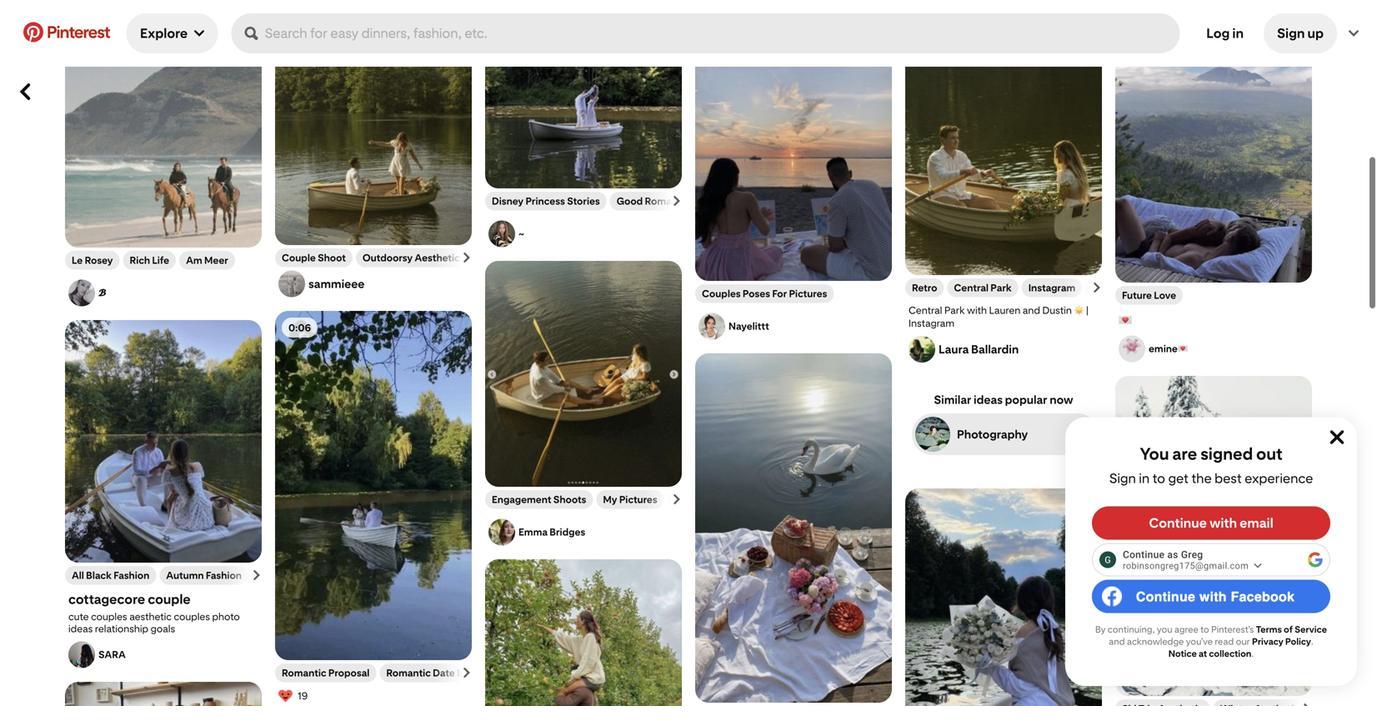 Task type: describe. For each thing, give the bounding box(es) containing it.
goals
[[151, 623, 175, 635]]

0 vertical spatial .
[[1312, 636, 1314, 647]]

romantic proposal link
[[282, 667, 370, 679]]

instagram inside central park with lauren and dustin ☀️ | instagram
[[909, 317, 955, 329]]

☀️
[[1075, 304, 1085, 316]]

autumn fashion
[[166, 570, 242, 582]]

by continuing, you agree to pinterest's terms of service and acknowledge you've read our privacy policy . notice at collection .
[[1096, 624, 1328, 659]]

cottagecore couple button
[[68, 592, 259, 608]]

at
[[1199, 649, 1208, 659]]

to inside you are signed out sign in to get the best experience
[[1153, 471, 1166, 487]]

like
[[678, 7, 716, 35]]

couples
[[702, 288, 741, 300]]

laura
[[939, 342, 969, 356]]

bridges
[[550, 526, 586, 539]]

good romance books link
[[617, 195, 720, 207]]

sign up
[[1278, 25, 1325, 41]]

emma
[[519, 526, 548, 539]]

all
[[72, 570, 84, 582]]

💌
[[1119, 312, 1133, 328]]

similar
[[935, 393, 972, 407]]

a swan is swimming in the water next to food and drinks on a picnic blanket image
[[696, 354, 892, 703]]

sign up button
[[1265, 13, 1338, 53]]

outdoorsy aesthetic link
[[363, 252, 460, 264]]

rich life link
[[130, 254, 169, 266]]

and inside central park with lauren and dustin ☀️ | instagram
[[1023, 304, 1041, 316]]

a man laying on top of a bed next to a lush green forest covered hillside image
[[1116, 48, 1313, 283]]

my pictures link
[[603, 494, 658, 506]]

two people sitting in a small boat on the water, one holding a paddle and the other wearing a white shirt image
[[485, 261, 682, 487]]

service
[[1295, 624, 1328, 635]]

princess
[[526, 195, 565, 207]]

central park link
[[955, 282, 1012, 294]]

pinterest button
[[13, 22, 120, 45]]

a man and woman in a row boat on the water image
[[906, 48, 1103, 276]]

facebook
[[1239, 588, 1302, 604]]

life
[[152, 254, 169, 266]]

two people working on pottery in a studio image
[[65, 682, 262, 706]]

engagement shoots
[[492, 494, 587, 506]]

aesthetic
[[415, 252, 460, 264]]

~ image
[[489, 221, 515, 247]]

lauren
[[990, 304, 1021, 316]]

stories
[[567, 195, 600, 207]]

good romance books
[[617, 195, 720, 207]]

sara
[[98, 649, 126, 661]]

now
[[1050, 393, 1074, 407]]

two people on snowmobiles touching hands in the snow with trees in the background image
[[1116, 376, 1313, 696]]

you
[[1158, 624, 1173, 635]]

and inside by continuing, you agree to pinterest's terms of service and acknowledge you've read our privacy policy . notice at collection .
[[1110, 636, 1126, 647]]

sara image
[[68, 642, 95, 668]]

instagram link
[[1029, 282, 1076, 294]]

couple
[[282, 252, 316, 264]]

get
[[1169, 471, 1189, 487]]

with inside central park with lauren and dustin ☀️ | instagram
[[968, 304, 988, 316]]

engagement
[[492, 494, 552, 506]]

rich
[[130, 254, 150, 266]]

similar ideas popular now
[[935, 393, 1074, 407]]

ballardin
[[972, 342, 1019, 356]]

romantic for romantic proposal
[[282, 667, 327, 679]]

photo
[[212, 611, 240, 623]]

ballardinlaurac image
[[909, 336, 936, 363]]

notice at collection link
[[1169, 649, 1252, 659]]

sign inside button
[[1278, 25, 1306, 41]]

out
[[1257, 444, 1283, 464]]

facebook image
[[1105, 591, 1121, 607]]

continue with facebook
[[1145, 588, 1302, 604]]

to inside by continuing, you agree to pinterest's terms of service and acknowledge you've read our privacy policy . notice at collection .
[[1201, 624, 1210, 635]]

scroll image for fashion
[[252, 570, 262, 580]]

scroll image down the policy
[[1303, 704, 1313, 706]]

black
[[86, 570, 112, 582]]

0 vertical spatial pictures
[[789, 288, 828, 300]]

scroll image for pictures
[[672, 495, 682, 505]]

date
[[433, 667, 455, 679]]

retro
[[913, 282, 938, 294]]

rich life
[[130, 254, 169, 266]]

outdoorsy aesthetic
[[363, 252, 460, 264]]

sammieee
[[309, 277, 365, 291]]

scroll image for date
[[462, 668, 472, 678]]

engagement shoots link
[[492, 494, 587, 506]]

ideas inside "cottagecore couple cute couples aesthetic couples photo ideas relationship goals"
[[68, 623, 93, 635]]

meer
[[204, 254, 228, 266]]

romantic date ideas link
[[386, 667, 482, 679]]

dustin
[[1043, 304, 1072, 316]]

poses
[[743, 288, 771, 300]]

emine💌
[[1149, 343, 1188, 355]]

are
[[1173, 444, 1198, 464]]

💌 button
[[1119, 311, 1310, 329]]

le
[[72, 254, 83, 266]]

continue with facebook button
[[1093, 580, 1331, 613]]

of
[[1285, 624, 1294, 635]]

disney princess stories link
[[492, 195, 600, 207]]

1 fashion from the left
[[114, 570, 150, 582]]

books
[[691, 195, 720, 207]]

continue with email button
[[1093, 507, 1331, 540]]

autumn fashion link
[[166, 570, 242, 582]]

laura ballardin link
[[939, 342, 1099, 356]]

0 horizontal spatial .
[[1252, 649, 1255, 659]]

two people in a small boat on the water with trees in the backgroud image
[[275, 48, 472, 245]]

more like this
[[617, 7, 761, 35]]

shoots
[[554, 494, 587, 506]]

continue for continue with email
[[1150, 515, 1208, 531]]

terms of service link
[[1257, 624, 1328, 635]]

central park with lauren and dustin ☀️ | instagram button
[[909, 304, 1099, 329]]

nayelittt
[[729, 320, 770, 333]]

laura ballardin
[[939, 342, 1019, 356]]

by
[[1096, 624, 1106, 635]]

notice
[[1169, 649, 1198, 659]]

emine💌 image
[[1119, 336, 1146, 362]]

scroll image for romance
[[672, 196, 682, 206]]

park for central park
[[991, 282, 1012, 294]]

romantic for romantic date ideas
[[386, 667, 431, 679]]

couple
[[148, 592, 191, 608]]

rosey
[[85, 254, 113, 266]]



Task type: vqa. For each thing, say whether or not it's contained in the screenshot.
the Scroll down "Image"
no



Task type: locate. For each thing, give the bounding box(es) containing it.
romantic
[[282, 667, 327, 679], [386, 667, 431, 679]]

shoot
[[318, 252, 346, 264]]

1 romantic from the left
[[282, 667, 327, 679]]

explore button
[[126, 13, 218, 53]]

1 horizontal spatial instagram
[[1029, 282, 1076, 294]]

central for central park
[[955, 282, 989, 294]]

park up lauren
[[991, 282, 1012, 294]]

instagram up ballardinlaurac icon
[[909, 317, 955, 329]]

couples down cottagecore
[[91, 611, 127, 623]]

1 horizontal spatial romantic
[[386, 667, 431, 679]]

couple shoot
[[282, 252, 346, 264]]

0 horizontal spatial sign
[[1110, 471, 1137, 487]]

central inside central park with lauren and dustin ☀️ | instagram
[[909, 304, 943, 316]]

0 vertical spatial sign
[[1278, 25, 1306, 41]]

central down retro link
[[909, 304, 943, 316]]

collection
[[1210, 649, 1252, 659]]

1 horizontal spatial couples
[[174, 611, 210, 623]]

ideas
[[457, 667, 482, 679]]

1 horizontal spatial .
[[1312, 636, 1314, 647]]

. down privacy
[[1252, 649, 1255, 659]]

fashion right black
[[114, 570, 150, 582]]

a man and woman are sitting in a boat on the water, looking at each other image
[[65, 320, 262, 563]]

aesthetic
[[129, 611, 172, 623]]

2 vertical spatial scroll image
[[462, 668, 472, 678]]

1 vertical spatial pictures
[[620, 494, 658, 506]]

log in button
[[1194, 13, 1258, 53]]

a woman in a white dress is on a boat with her hands raised above the water image
[[485, 48, 682, 189]]

two people are sitting on the beach watching the sun go down over the water and painting image
[[696, 48, 892, 282]]

1 vertical spatial to
[[1201, 624, 1210, 635]]

cottagecore couple cute couples aesthetic couples photo ideas relationship goals
[[68, 592, 240, 635]]

retro link
[[913, 282, 938, 294]]

2 fashion from the left
[[206, 570, 242, 582]]

pinterest's
[[1212, 624, 1255, 635]]

scroll image right my pictures link
[[672, 495, 682, 505]]

scroll image right autumn fashion link
[[252, 570, 262, 580]]

1 vertical spatial sign
[[1110, 471, 1137, 487]]

sammieee button
[[275, 267, 472, 297]]

pictures right for
[[789, 288, 828, 300]]

le rosey
[[72, 254, 113, 266]]

disney
[[492, 195, 524, 207]]

Search text field
[[265, 13, 1174, 53]]

samalsip image
[[279, 271, 305, 297]]

emma bridges
[[519, 526, 586, 539]]

pinterest
[[47, 22, 110, 42]]

in down you
[[1140, 471, 1150, 487]]

terms
[[1257, 624, 1283, 635]]

you've
[[1187, 636, 1214, 647]]

1 vertical spatial instagram
[[909, 317, 955, 329]]

0 vertical spatial instagram
[[1029, 282, 1076, 294]]

two people in a small white boat on the water with trees and blue sky behind them image
[[275, 311, 472, 661]]

in inside button
[[1233, 25, 1245, 41]]

1 vertical spatial continue
[[1145, 588, 1204, 604]]

park inside central park with lauren and dustin ☀️ | instagram
[[945, 304, 965, 316]]

0 vertical spatial to
[[1153, 471, 1166, 487]]

ideas up the photography
[[974, 393, 1003, 407]]

scroll image left future
[[1093, 283, 1103, 293]]

romantic left date
[[386, 667, 431, 679]]

emma bridges image
[[489, 519, 515, 546]]

1 vertical spatial central
[[909, 304, 943, 316]]

0 vertical spatial and
[[1023, 304, 1041, 316]]

pictures right my
[[620, 494, 658, 506]]

continuing,
[[1108, 624, 1156, 635]]

central up central park with lauren and dustin ☀️ | instagram
[[955, 282, 989, 294]]

with for continue with email
[[1210, 515, 1238, 531]]

log in
[[1207, 25, 1245, 41]]

continue up you
[[1145, 588, 1204, 604]]

am
[[186, 254, 202, 266]]

0 vertical spatial continue
[[1150, 515, 1208, 531]]

this
[[721, 7, 761, 35]]

1 horizontal spatial ideas
[[974, 393, 1003, 407]]

search icon image
[[245, 27, 258, 40]]

1 vertical spatial park
[[945, 304, 965, 316]]

couples down couple
[[174, 611, 210, 623]]

my
[[603, 494, 618, 506]]

outdoorsy
[[363, 252, 413, 264]]

email
[[1240, 515, 1274, 531]]

more
[[617, 7, 674, 35]]

0 horizontal spatial couples
[[91, 611, 127, 623]]

continue for continue with facebook
[[1145, 588, 1204, 604]]

0 horizontal spatial park
[[945, 304, 965, 316]]

1 vertical spatial in
[[1140, 471, 1150, 487]]

my pictures
[[603, 494, 658, 506]]

romantic up 19
[[282, 667, 327, 679]]

ideas
[[974, 393, 1003, 407], [68, 623, 93, 635]]

central park with lauren and dustin ☀️ | instagram
[[909, 304, 1089, 329]]

sign left up
[[1278, 25, 1306, 41]]

scroll image right aesthetic
[[462, 253, 472, 263]]

0 vertical spatial with
[[968, 304, 988, 316]]

future
[[1123, 289, 1153, 301]]

1 horizontal spatial pictures
[[789, 288, 828, 300]]

in right log
[[1233, 25, 1245, 41]]

1 vertical spatial and
[[1110, 636, 1126, 647]]

0 horizontal spatial ideas
[[68, 623, 93, 635]]

and left dustin in the right top of the page
[[1023, 304, 1041, 316]]

0 vertical spatial in
[[1233, 25, 1245, 41]]

photography
[[958, 427, 1029, 442]]

am meer
[[186, 254, 228, 266]]

0 vertical spatial ideas
[[974, 393, 1003, 407]]

𝓑 image
[[68, 280, 95, 306]]

0 horizontal spatial fashion
[[114, 570, 150, 582]]

central for central park with lauren and dustin ☀️ | instagram
[[909, 304, 943, 316]]

continue
[[1150, 515, 1208, 531], [1145, 588, 1204, 604]]

nayelittt button
[[696, 303, 892, 340], [699, 313, 889, 340], [729, 320, 889, 333]]

relationship
[[95, 623, 149, 635]]

central
[[955, 282, 989, 294], [909, 304, 943, 316]]

1 vertical spatial scroll image
[[672, 495, 682, 505]]

agree
[[1175, 624, 1199, 635]]

0 horizontal spatial central
[[909, 304, 943, 316]]

sammieee link
[[309, 277, 469, 291]]

1 horizontal spatial fashion
[[206, 570, 242, 582]]

am meer link
[[186, 254, 228, 266]]

pinterest image
[[23, 22, 43, 42]]

to
[[1153, 471, 1166, 487], [1201, 624, 1210, 635]]

cottagecore
[[68, 592, 145, 608]]

similar ideas popular now button
[[909, 393, 1099, 407]]

nayelittt image
[[699, 313, 726, 340]]

~ button
[[485, 211, 682, 247], [489, 221, 679, 247], [519, 228, 679, 240]]

2 romantic from the left
[[386, 667, 431, 679]]

1 horizontal spatial park
[[991, 282, 1012, 294]]

19
[[298, 690, 308, 702]]

in inside you are signed out sign in to get the best experience
[[1140, 471, 1150, 487]]

to up 'you've'
[[1201, 624, 1210, 635]]

fashion right 'autumn'
[[206, 570, 242, 582]]

0 vertical spatial scroll image
[[462, 253, 472, 263]]

1 horizontal spatial sign
[[1278, 25, 1306, 41]]

the
[[1192, 471, 1213, 487]]

0 horizontal spatial to
[[1153, 471, 1166, 487]]

2 vertical spatial with
[[1207, 588, 1235, 604]]

disney princess stories
[[492, 195, 600, 207]]

more like this button
[[617, 7, 761, 35]]

0 horizontal spatial romantic
[[282, 667, 327, 679]]

with up pinterest's
[[1207, 588, 1235, 604]]

love
[[1155, 289, 1177, 301]]

continue down "get" on the right
[[1150, 515, 1208, 531]]

1 horizontal spatial in
[[1233, 25, 1245, 41]]

0 vertical spatial central
[[955, 282, 989, 294]]

1 horizontal spatial and
[[1110, 636, 1126, 647]]

1 horizontal spatial central
[[955, 282, 989, 294]]

list
[[58, 48, 1320, 706]]

1 vertical spatial ideas
[[68, 623, 93, 635]]

with left email on the bottom of the page
[[1210, 515, 1238, 531]]

sign left "get" on the right
[[1110, 471, 1137, 487]]

0 horizontal spatial in
[[1140, 471, 1150, 487]]

pictures
[[789, 288, 828, 300], [620, 494, 658, 506]]

a woman sitting on the back of a boat holding flowers image
[[906, 489, 1103, 706]]

0:06 link
[[275, 311, 472, 661]]

privacy
[[1253, 636, 1284, 647]]

2 couples from the left
[[174, 611, 210, 623]]

you
[[1141, 444, 1170, 464]]

1 horizontal spatial to
[[1201, 624, 1210, 635]]

scroll image for aesthetic
[[462, 253, 472, 263]]

privacy policy link
[[1253, 636, 1312, 647]]

up
[[1308, 25, 1325, 41]]

scroll image left the books
[[672, 196, 682, 206]]

for
[[773, 288, 788, 300]]

with down the central park
[[968, 304, 988, 316]]

instagram
[[1029, 282, 1076, 294], [909, 317, 955, 329]]

proposal
[[329, 667, 370, 679]]

popular
[[1006, 393, 1048, 407]]

cute
[[68, 611, 89, 623]]

scroll image right date
[[462, 668, 472, 678]]

1 couples from the left
[[91, 611, 127, 623]]

0 horizontal spatial and
[[1023, 304, 1041, 316]]

0 horizontal spatial pictures
[[620, 494, 658, 506]]

a man carrying a woman on his back in an apple orchard image
[[485, 560, 682, 706]]

park for central park with lauren and dustin ☀️ | instagram
[[945, 304, 965, 316]]

1 vertical spatial .
[[1252, 649, 1255, 659]]

. down service
[[1312, 636, 1314, 647]]

instagram up dustin in the right top of the page
[[1029, 282, 1076, 294]]

park down the central park
[[945, 304, 965, 316]]

0 vertical spatial park
[[991, 282, 1012, 294]]

our
[[1237, 636, 1251, 647]]

romantic proposal
[[282, 667, 370, 679]]

19 button
[[275, 683, 472, 706]]

list containing 💌
[[58, 48, 1320, 706]]

scroll image
[[672, 196, 682, 206], [1093, 283, 1103, 293], [252, 570, 262, 580], [1303, 704, 1313, 706]]

two people are riding horses on the beach image
[[65, 48, 262, 248]]

and down continuing,
[[1110, 636, 1126, 647]]

park
[[991, 282, 1012, 294], [945, 304, 965, 316]]

ideas up sara icon
[[68, 623, 93, 635]]

le rosey link
[[72, 254, 113, 266]]

to left "get" on the right
[[1153, 471, 1166, 487]]

1 vertical spatial with
[[1210, 515, 1238, 531]]

experience
[[1245, 471, 1314, 487]]

scroll image for park
[[1093, 283, 1103, 293]]

scroll image
[[462, 253, 472, 263], [672, 495, 682, 505], [462, 668, 472, 678]]

sign inside you are signed out sign in to get the best experience
[[1110, 471, 1137, 487]]

.
[[1312, 636, 1314, 647], [1252, 649, 1255, 659]]

0 horizontal spatial instagram
[[909, 317, 955, 329]]

continue with email
[[1150, 515, 1274, 531]]

with
[[968, 304, 988, 316], [1210, 515, 1238, 531], [1207, 588, 1235, 604]]

all black fashion link
[[72, 570, 150, 582]]

with for continue with facebook
[[1207, 588, 1235, 604]]



